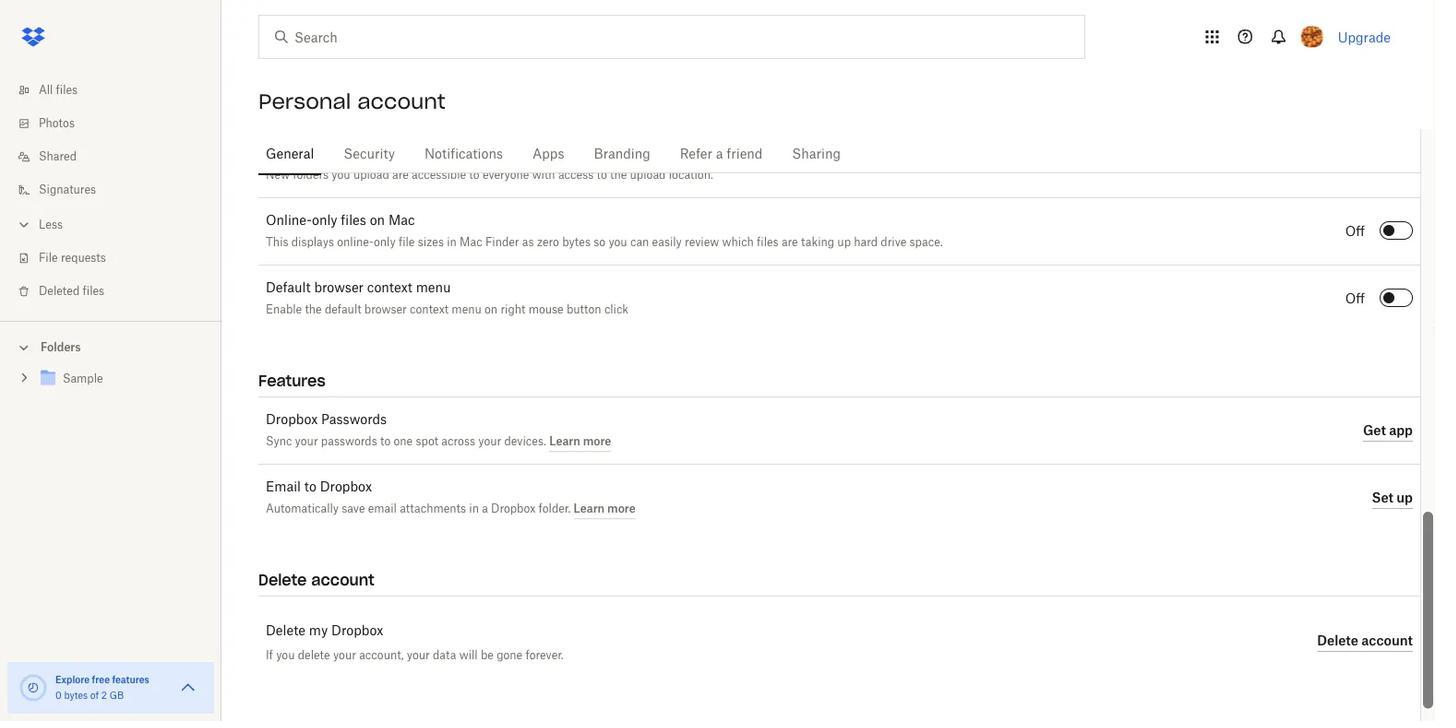 Task type: describe. For each thing, give the bounding box(es) containing it.
refer
[[680, 148, 713, 161]]

save
[[342, 504, 365, 515]]

2
[[101, 692, 107, 702]]

0 horizontal spatial access
[[314, 147, 356, 160]]

branding
[[594, 148, 651, 161]]

files right which at the top of the page
[[757, 238, 779, 249]]

files right deleted at the left top
[[83, 286, 104, 297]]

features
[[258, 372, 326, 391]]

dropbox inside automatically save email attachments in a dropbox folder. learn more
[[491, 504, 536, 515]]

folders button
[[0, 333, 222, 361]]

sample link
[[37, 367, 207, 392]]

folders
[[293, 170, 329, 181]]

default for default browser context menu
[[266, 282, 311, 295]]

taking
[[801, 238, 835, 249]]

0 horizontal spatial on
[[370, 215, 385, 228]]

of
[[90, 692, 99, 702]]

0 horizontal spatial mac
[[389, 215, 415, 228]]

everyone
[[483, 170, 529, 181]]

be
[[481, 649, 494, 662]]

set
[[1372, 490, 1394, 506]]

new
[[266, 170, 290, 181]]

shared
[[39, 151, 77, 162]]

notifications tab
[[417, 132, 511, 176]]

attachments
[[400, 504, 466, 515]]

apps
[[533, 148, 565, 161]]

as
[[522, 238, 534, 249]]

sharing
[[792, 148, 841, 161]]

file requests link
[[15, 242, 222, 275]]

1 vertical spatial browser
[[365, 305, 407, 316]]

folder
[[375, 147, 410, 160]]

1 horizontal spatial only
[[374, 238, 396, 249]]

0 vertical spatial more
[[583, 434, 611, 448]]

notifications
[[425, 148, 503, 161]]

across
[[442, 436, 475, 448]]

set up button
[[1372, 487, 1413, 510]]

0 horizontal spatial the
[[305, 305, 322, 316]]

tab list containing general
[[258, 129, 1421, 176]]

folders
[[41, 341, 81, 355]]

0 vertical spatial bytes
[[562, 238, 591, 249]]

location.
[[669, 170, 713, 181]]

gone
[[497, 649, 523, 662]]

review
[[685, 238, 719, 249]]

all files link
[[15, 74, 222, 107]]

up inside button
[[1397, 490, 1413, 506]]

deleted files link
[[15, 275, 222, 308]]

sharing tab
[[785, 132, 848, 176]]

online-only files on mac
[[266, 215, 415, 228]]

default for default access to folder uploads
[[266, 147, 311, 160]]

sizes
[[418, 238, 444, 249]]

Search text field
[[294, 27, 1047, 47]]

delete my dropbox
[[266, 625, 383, 638]]

data
[[433, 649, 456, 662]]

one
[[394, 436, 413, 448]]

dropbox up sync
[[266, 413, 318, 426]]

to inside sync your passwords to one spot across your devices. learn more
[[380, 436, 391, 448]]

0 vertical spatial you
[[332, 170, 350, 181]]

delete account button
[[1318, 631, 1413, 653]]

shared link
[[15, 140, 222, 174]]

photos
[[39, 118, 75, 129]]

0 vertical spatial browser
[[314, 282, 364, 295]]

2 horizontal spatial you
[[609, 238, 627, 249]]

file
[[39, 253, 58, 264]]

2 upload from the left
[[630, 170, 666, 181]]

your right delete
[[333, 649, 356, 662]]

my
[[309, 625, 328, 638]]

uploads
[[414, 147, 462, 160]]

bytes inside 'explore free features 0 bytes of 2 gb'
[[64, 692, 88, 702]]

files inside "link"
[[56, 85, 78, 96]]

app
[[1390, 423, 1413, 439]]

0 vertical spatial delete account
[[258, 571, 374, 590]]

online-
[[266, 215, 312, 228]]

0 vertical spatial learn
[[549, 434, 580, 448]]

your left data
[[407, 649, 430, 662]]

click
[[605, 305, 629, 316]]

1 vertical spatial on
[[485, 305, 498, 316]]

right
[[501, 305, 526, 316]]

to down branding
[[597, 170, 607, 181]]

0 horizontal spatial are
[[392, 170, 409, 181]]

with
[[532, 170, 555, 181]]

gb
[[110, 692, 124, 702]]

passwords
[[321, 436, 377, 448]]

button
[[567, 305, 602, 316]]

all
[[39, 85, 53, 96]]

dropbox image
[[15, 18, 52, 55]]

1 vertical spatial access
[[558, 170, 594, 181]]

explore free features 0 bytes of 2 gb
[[55, 674, 149, 702]]

1 vertical spatial learn
[[574, 502, 605, 515]]

your right sync
[[295, 436, 318, 448]]

to up automatically
[[304, 481, 317, 494]]

automatically save email attachments in a dropbox folder. learn more
[[266, 502, 636, 515]]

will
[[459, 649, 478, 662]]

free
[[92, 674, 110, 686]]

get app button
[[1363, 420, 1413, 442]]

can
[[630, 238, 649, 249]]

email
[[266, 481, 301, 494]]

0 vertical spatial account
[[358, 89, 446, 114]]

passwords
[[321, 413, 387, 426]]

default browser context menu
[[266, 282, 451, 295]]

1 vertical spatial more
[[608, 502, 636, 515]]

1 vertical spatial mac
[[460, 238, 483, 249]]

get
[[1363, 423, 1386, 439]]

zero
[[537, 238, 559, 249]]

drive
[[881, 238, 907, 249]]

a inside tab
[[716, 148, 723, 161]]

upgrade
[[1338, 29, 1391, 45]]



Task type: locate. For each thing, give the bounding box(es) containing it.
sync
[[266, 436, 292, 448]]

1 horizontal spatial mac
[[460, 238, 483, 249]]

upload down the security
[[353, 170, 389, 181]]

learn more button for get app
[[549, 430, 611, 453]]

menu
[[416, 282, 451, 295], [452, 305, 482, 316]]

files right all
[[56, 85, 78, 96]]

0 vertical spatial mac
[[389, 215, 415, 228]]

signatures link
[[15, 174, 222, 207]]

learn right "devices."
[[549, 434, 580, 448]]

on left right
[[485, 305, 498, 316]]

you right so
[[609, 238, 627, 249]]

upgrade link
[[1338, 29, 1391, 45]]

more right "devices."
[[583, 434, 611, 448]]

security tab
[[336, 132, 403, 176]]

1 vertical spatial off
[[1346, 293, 1365, 306]]

less image
[[15, 216, 33, 234]]

1 vertical spatial delete account
[[1318, 633, 1413, 649]]

the down branding
[[610, 170, 627, 181]]

are
[[392, 170, 409, 181], [782, 238, 798, 249]]

2 default from the top
[[266, 282, 311, 295]]

in inside automatically save email attachments in a dropbox folder. learn more
[[469, 504, 479, 515]]

email to dropbox
[[266, 481, 372, 494]]

0 horizontal spatial upload
[[353, 170, 389, 181]]

off
[[1346, 225, 1365, 238], [1346, 293, 1365, 306]]

signatures
[[39, 185, 96, 196]]

delete
[[298, 649, 330, 662]]

1 vertical spatial are
[[782, 238, 798, 249]]

context
[[367, 282, 413, 295], [410, 305, 449, 316]]

list containing all files
[[0, 63, 222, 321]]

2 vertical spatial you
[[276, 649, 295, 662]]

2 off from the top
[[1346, 293, 1365, 306]]

are left taking
[[782, 238, 798, 249]]

0 horizontal spatial bytes
[[64, 692, 88, 702]]

context down file
[[367, 282, 413, 295]]

on up online-
[[370, 215, 385, 228]]

mouse
[[529, 305, 564, 316]]

1 horizontal spatial on
[[485, 305, 498, 316]]

1 horizontal spatial are
[[782, 238, 798, 249]]

1 vertical spatial menu
[[452, 305, 482, 316]]

dropbox passwords
[[266, 413, 387, 426]]

photos link
[[15, 107, 222, 140]]

off for default browser context menu
[[1346, 293, 1365, 306]]

mac left the finder
[[460, 238, 483, 249]]

default up new
[[266, 147, 311, 160]]

learn right folder.
[[574, 502, 605, 515]]

if you delete your account, your data will be gone forever.
[[266, 649, 564, 662]]

account
[[358, 89, 446, 114], [311, 571, 374, 590], [1362, 633, 1413, 649]]

1 horizontal spatial menu
[[452, 305, 482, 316]]

files
[[56, 85, 78, 96], [341, 215, 366, 228], [757, 238, 779, 249], [83, 286, 104, 297]]

0 horizontal spatial up
[[838, 238, 851, 249]]

off for online-only files on mac
[[1346, 225, 1365, 238]]

1 vertical spatial account
[[311, 571, 374, 590]]

a right refer
[[716, 148, 723, 161]]

1 horizontal spatial access
[[558, 170, 594, 181]]

finder
[[486, 238, 519, 249]]

1 vertical spatial the
[[305, 305, 322, 316]]

accessible
[[412, 170, 466, 181]]

0 vertical spatial off
[[1346, 225, 1365, 238]]

new folders you upload are accessible to everyone with access to the upload location.
[[266, 170, 713, 181]]

1 horizontal spatial in
[[469, 504, 479, 515]]

list
[[0, 63, 222, 321]]

learn more button right folder.
[[574, 498, 636, 520]]

up right set
[[1397, 490, 1413, 506]]

1 vertical spatial you
[[609, 238, 627, 249]]

up
[[838, 238, 851, 249], [1397, 490, 1413, 506]]

the
[[610, 170, 627, 181], [305, 305, 322, 316]]

friend
[[727, 148, 763, 161]]

1 vertical spatial learn more button
[[574, 498, 636, 520]]

0 vertical spatial access
[[314, 147, 356, 160]]

0 vertical spatial learn more button
[[549, 430, 611, 453]]

email
[[368, 504, 397, 515]]

the right enable on the top left of the page
[[305, 305, 322, 316]]

1 vertical spatial up
[[1397, 490, 1413, 506]]

1 horizontal spatial delete account
[[1318, 633, 1413, 649]]

dropbox up save on the bottom left of page
[[320, 481, 372, 494]]

in
[[447, 238, 457, 249], [469, 504, 479, 515]]

a
[[716, 148, 723, 161], [482, 504, 488, 515]]

explore
[[55, 674, 90, 686]]

default access to folder uploads
[[266, 147, 462, 160]]

security
[[344, 148, 395, 161]]

requests
[[61, 253, 106, 264]]

1 horizontal spatial up
[[1397, 490, 1413, 506]]

refer a friend tab
[[673, 132, 770, 176]]

in right sizes
[[447, 238, 457, 249]]

browser down default browser context menu
[[365, 305, 407, 316]]

online-
[[337, 238, 374, 249]]

files up online-
[[341, 215, 366, 228]]

your
[[295, 436, 318, 448], [478, 436, 502, 448], [333, 649, 356, 662], [407, 649, 430, 662]]

features
[[112, 674, 149, 686]]

1 horizontal spatial the
[[610, 170, 627, 181]]

quota usage element
[[18, 674, 48, 703]]

on
[[370, 215, 385, 228], [485, 305, 498, 316]]

all files
[[39, 85, 78, 96]]

browser up the default
[[314, 282, 364, 295]]

browser
[[314, 282, 364, 295], [365, 305, 407, 316]]

0 vertical spatial in
[[447, 238, 457, 249]]

2 vertical spatial account
[[1362, 633, 1413, 649]]

default
[[325, 305, 361, 316]]

bytes left so
[[562, 238, 591, 249]]

delete inside button
[[1318, 633, 1359, 649]]

enable the default browser context menu on right mouse button click
[[266, 305, 629, 316]]

file requests
[[39, 253, 106, 264]]

general
[[266, 148, 314, 161]]

personal
[[258, 89, 351, 114]]

space.
[[910, 238, 943, 249]]

your right across
[[478, 436, 502, 448]]

0 vertical spatial are
[[392, 170, 409, 181]]

only left file
[[374, 238, 396, 249]]

1 horizontal spatial bytes
[[562, 238, 591, 249]]

a inside automatically save email attachments in a dropbox folder. learn more
[[482, 504, 488, 515]]

default
[[266, 147, 311, 160], [266, 282, 311, 295]]

learn
[[549, 434, 580, 448], [574, 502, 605, 515]]

0 vertical spatial up
[[838, 238, 851, 249]]

access right with
[[558, 170, 594, 181]]

tab list
[[258, 129, 1421, 176]]

file
[[399, 238, 415, 249]]

up left hard
[[838, 238, 851, 249]]

0 vertical spatial a
[[716, 148, 723, 161]]

access up folders
[[314, 147, 356, 160]]

1 horizontal spatial upload
[[630, 170, 666, 181]]

1 vertical spatial default
[[266, 282, 311, 295]]

devices.
[[505, 436, 546, 448]]

1 off from the top
[[1346, 225, 1365, 238]]

enable
[[266, 305, 302, 316]]

hard
[[854, 238, 878, 249]]

sync your passwords to one spot across your devices. learn more
[[266, 434, 611, 448]]

displays
[[292, 238, 334, 249]]

personal account
[[258, 89, 446, 114]]

sample
[[63, 374, 103, 385]]

easily
[[652, 238, 682, 249]]

0 vertical spatial on
[[370, 215, 385, 228]]

dropbox up account,
[[331, 625, 383, 638]]

general tab
[[258, 132, 322, 176]]

1 default from the top
[[266, 147, 311, 160]]

account menu image
[[1301, 26, 1324, 48]]

spot
[[416, 436, 439, 448]]

1 horizontal spatial you
[[332, 170, 350, 181]]

deleted files
[[39, 286, 104, 297]]

set up
[[1372, 490, 1413, 506]]

0 horizontal spatial only
[[312, 215, 337, 228]]

this displays online-only file sizes in mac finder as zero bytes so you can easily review which files are taking up hard drive space.
[[266, 238, 943, 249]]

0 vertical spatial menu
[[416, 282, 451, 295]]

apps tab
[[525, 132, 572, 176]]

0 horizontal spatial you
[[276, 649, 295, 662]]

dropbox left folder.
[[491, 504, 536, 515]]

0
[[55, 692, 62, 702]]

learn more button right "devices."
[[549, 430, 611, 453]]

this
[[266, 238, 289, 249]]

dropbox
[[266, 413, 318, 426], [320, 481, 372, 494], [491, 504, 536, 515], [331, 625, 383, 638]]

0 horizontal spatial delete account
[[258, 571, 374, 590]]

to left folder
[[359, 147, 371, 160]]

0 vertical spatial default
[[266, 147, 311, 160]]

to
[[359, 147, 371, 160], [469, 170, 480, 181], [597, 170, 607, 181], [380, 436, 391, 448], [304, 481, 317, 494]]

get app
[[1363, 423, 1413, 439]]

default up enable on the top left of the page
[[266, 282, 311, 295]]

1 upload from the left
[[353, 170, 389, 181]]

0 horizontal spatial menu
[[416, 282, 451, 295]]

0 vertical spatial context
[[367, 282, 413, 295]]

mac
[[389, 215, 415, 228], [460, 238, 483, 249]]

forever.
[[526, 649, 564, 662]]

0 horizontal spatial a
[[482, 504, 488, 515]]

you right if
[[276, 649, 295, 662]]

more right folder.
[[608, 502, 636, 515]]

1 vertical spatial a
[[482, 504, 488, 515]]

to down "notifications"
[[469, 170, 480, 181]]

1 vertical spatial bytes
[[64, 692, 88, 702]]

less
[[39, 220, 63, 231]]

1 vertical spatial only
[[374, 238, 396, 249]]

upload down branding
[[630, 170, 666, 181]]

so
[[594, 238, 606, 249]]

0 vertical spatial only
[[312, 215, 337, 228]]

menu up enable the default browser context menu on right mouse button click in the left of the page
[[416, 282, 451, 295]]

1 horizontal spatial a
[[716, 148, 723, 161]]

0 horizontal spatial in
[[447, 238, 457, 249]]

1 vertical spatial context
[[410, 305, 449, 316]]

in right attachments
[[469, 504, 479, 515]]

refer a friend
[[680, 148, 763, 161]]

you right folders
[[332, 170, 350, 181]]

account inside button
[[1362, 633, 1413, 649]]

delete
[[258, 571, 307, 590], [266, 625, 306, 638], [1318, 633, 1359, 649]]

are down folder
[[392, 170, 409, 181]]

0 vertical spatial the
[[610, 170, 627, 181]]

mac up file
[[389, 215, 415, 228]]

if
[[266, 649, 273, 662]]

a right attachments
[[482, 504, 488, 515]]

menu left right
[[452, 305, 482, 316]]

only up displays
[[312, 215, 337, 228]]

1 vertical spatial in
[[469, 504, 479, 515]]

context down sizes
[[410, 305, 449, 316]]

to left one
[[380, 436, 391, 448]]

automatically
[[266, 504, 339, 515]]

bytes down explore
[[64, 692, 88, 702]]

branding tab
[[587, 132, 658, 176]]

learn more button for set up
[[574, 498, 636, 520]]



Task type: vqa. For each thing, say whether or not it's contained in the screenshot.
drive
yes



